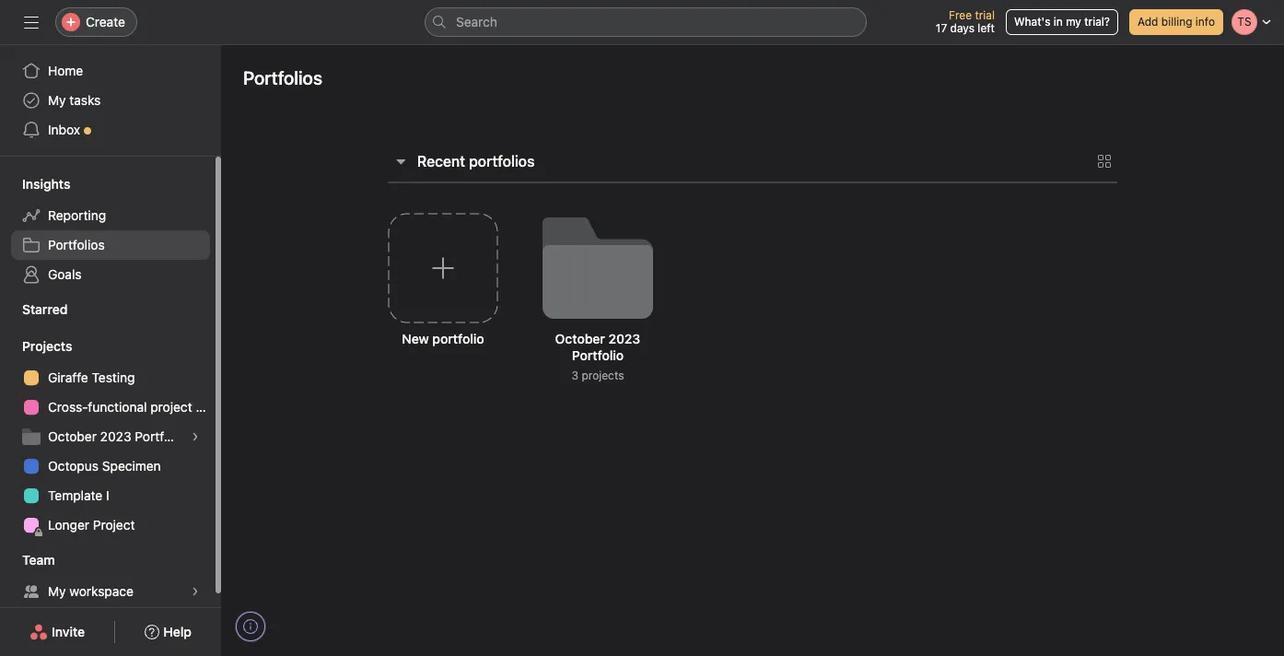 Task type: vqa. For each thing, say whether or not it's contained in the screenshot.
middle Add task image
no



Task type: describe. For each thing, give the bounding box(es) containing it.
see details, october 2023 portfolio image
[[190, 431, 201, 442]]

template
[[48, 488, 103, 503]]

projects button
[[0, 337, 72, 356]]

october for october 2023 portfolio 3 projects
[[556, 331, 605, 347]]

my
[[1067, 15, 1082, 29]]

new portfolio
[[402, 331, 484, 347]]

portfolio for october 2023 portfolio 3 projects
[[572, 347, 624, 363]]

portfolio
[[433, 331, 484, 347]]

0 vertical spatial portfolios
[[243, 67, 323, 88]]

free trial 17 days left
[[936, 8, 995, 35]]

goals link
[[11, 260, 210, 289]]

trial?
[[1085, 15, 1111, 29]]

what's
[[1015, 15, 1051, 29]]

longer project
[[48, 517, 135, 533]]

billing
[[1162, 15, 1193, 29]]

goals
[[48, 266, 82, 282]]

functional
[[88, 399, 147, 415]]

recent portfolios
[[418, 153, 535, 170]]

portfolios
[[469, 153, 535, 170]]

days
[[951, 21, 975, 35]]

create button
[[55, 7, 137, 37]]

octopus specimen link
[[11, 452, 210, 481]]

octopus
[[48, 458, 99, 474]]

trial
[[976, 8, 995, 22]]

i
[[106, 488, 109, 503]]

free
[[949, 8, 972, 22]]

projects
[[22, 338, 72, 354]]

insights
[[22, 176, 70, 192]]

add billing info button
[[1130, 9, 1224, 35]]

project
[[93, 517, 135, 533]]

my for my workspace
[[48, 583, 66, 599]]

what's in my trial? button
[[1006, 9, 1119, 35]]

longer
[[48, 517, 89, 533]]

reporting link
[[11, 201, 210, 230]]

collapse task list for the section recent portfolios image
[[394, 154, 408, 169]]

team
[[22, 552, 55, 568]]

help button
[[133, 616, 204, 649]]

longer project link
[[11, 511, 210, 540]]

create
[[86, 14, 125, 29]]

my workspace link
[[11, 577, 210, 607]]

what's in my trial?
[[1015, 15, 1111, 29]]

template i link
[[11, 481, 210, 511]]

3
[[572, 369, 579, 383]]

add billing info
[[1138, 15, 1216, 29]]

projects
[[582, 369, 624, 383]]

my tasks
[[48, 92, 101, 108]]

insights element
[[0, 168, 221, 293]]

invite button
[[18, 616, 97, 649]]

insights button
[[0, 175, 70, 194]]

toggle portfolio starred status image
[[558, 260, 569, 271]]

giraffe
[[48, 370, 88, 385]]

cross-functional project plan
[[48, 399, 221, 415]]

my workspace
[[48, 583, 134, 599]]



Task type: locate. For each thing, give the bounding box(es) containing it.
2023 up 'projects'
[[609, 331, 641, 347]]

october up 3
[[556, 331, 605, 347]]

1 my from the top
[[48, 92, 66, 108]]

october 2023 portfolio
[[48, 429, 185, 444]]

recent
[[418, 153, 465, 170]]

tasks
[[69, 92, 101, 108]]

october
[[556, 331, 605, 347], [48, 429, 97, 444]]

portfolio
[[572, 347, 624, 363], [135, 429, 185, 444]]

left
[[978, 21, 995, 35]]

portfolio inside october 2023 portfolio 3 projects
[[572, 347, 624, 363]]

october 2023 portfolio link
[[11, 422, 210, 452]]

0 horizontal spatial october
[[48, 429, 97, 444]]

1 vertical spatial 2023
[[100, 429, 131, 444]]

my left tasks
[[48, 92, 66, 108]]

october for october 2023 portfolio
[[48, 429, 97, 444]]

new portfolio button
[[373, 198, 513, 406]]

search
[[456, 14, 498, 29]]

portfolios
[[243, 67, 323, 88], [48, 237, 105, 253]]

0 vertical spatial my
[[48, 92, 66, 108]]

projects element
[[0, 330, 221, 544]]

teams element
[[0, 544, 221, 610]]

my
[[48, 92, 66, 108], [48, 583, 66, 599]]

new
[[402, 331, 429, 347]]

home
[[48, 63, 83, 78]]

project
[[150, 399, 192, 415]]

october inside october 2023 portfolio 3 projects
[[556, 331, 605, 347]]

info
[[1196, 15, 1216, 29]]

giraffe testing link
[[11, 363, 210, 393]]

starred
[[22, 301, 68, 317]]

octopus specimen
[[48, 458, 161, 474]]

2 my from the top
[[48, 583, 66, 599]]

1 vertical spatial portfolio
[[135, 429, 185, 444]]

october inside projects element
[[48, 429, 97, 444]]

my inside 'my tasks' link
[[48, 92, 66, 108]]

2023 for october 2023 portfolio 3 projects
[[609, 331, 641, 347]]

template i
[[48, 488, 109, 503]]

reporting
[[48, 207, 106, 223]]

2023 inside projects element
[[100, 429, 131, 444]]

starred button
[[0, 300, 68, 319]]

portfolios link
[[11, 230, 210, 260]]

17
[[936, 21, 948, 35]]

1 vertical spatial october
[[48, 429, 97, 444]]

plan
[[196, 399, 221, 415]]

view as list image
[[1098, 154, 1113, 169]]

0 vertical spatial october
[[556, 331, 605, 347]]

see details, my workspace image
[[190, 586, 201, 597]]

inbox
[[48, 122, 80, 137]]

my inside my workspace link
[[48, 583, 66, 599]]

cross-
[[48, 399, 88, 415]]

1 horizontal spatial 2023
[[609, 331, 641, 347]]

inbox link
[[11, 115, 210, 145]]

my for my tasks
[[48, 92, 66, 108]]

0 horizontal spatial 2023
[[100, 429, 131, 444]]

help
[[163, 624, 192, 640]]

home link
[[11, 56, 210, 86]]

portfolios inside insights element
[[48, 237, 105, 253]]

1 vertical spatial my
[[48, 583, 66, 599]]

0 horizontal spatial portfolios
[[48, 237, 105, 253]]

1 horizontal spatial portfolio
[[572, 347, 624, 363]]

workspace
[[69, 583, 134, 599]]

invite
[[52, 624, 85, 640]]

portfolio inside projects element
[[135, 429, 185, 444]]

testing
[[92, 370, 135, 385]]

in
[[1054, 15, 1063, 29]]

hide sidebar image
[[24, 15, 39, 29]]

team button
[[0, 551, 55, 570]]

my tasks link
[[11, 86, 210, 115]]

portfolio down project
[[135, 429, 185, 444]]

2023 inside october 2023 portfolio 3 projects
[[609, 331, 641, 347]]

my down team
[[48, 583, 66, 599]]

2023
[[609, 331, 641, 347], [100, 429, 131, 444]]

add
[[1138, 15, 1159, 29]]

october up the octopus
[[48, 429, 97, 444]]

portfolio for october 2023 portfolio
[[135, 429, 185, 444]]

0 horizontal spatial portfolio
[[135, 429, 185, 444]]

0 vertical spatial 2023
[[609, 331, 641, 347]]

1 vertical spatial portfolios
[[48, 237, 105, 253]]

october 2023 portfolio 3 projects
[[556, 331, 641, 383]]

global element
[[0, 45, 221, 156]]

cross-functional project plan link
[[11, 393, 221, 422]]

search button
[[425, 7, 867, 37]]

2023 for october 2023 portfolio
[[100, 429, 131, 444]]

specimen
[[102, 458, 161, 474]]

1 horizontal spatial portfolios
[[243, 67, 323, 88]]

giraffe testing
[[48, 370, 135, 385]]

0 vertical spatial portfolio
[[572, 347, 624, 363]]

2023 down cross-functional project plan link
[[100, 429, 131, 444]]

search list box
[[425, 7, 867, 37]]

1 horizontal spatial october
[[556, 331, 605, 347]]

portfolio up 'projects'
[[572, 347, 624, 363]]



